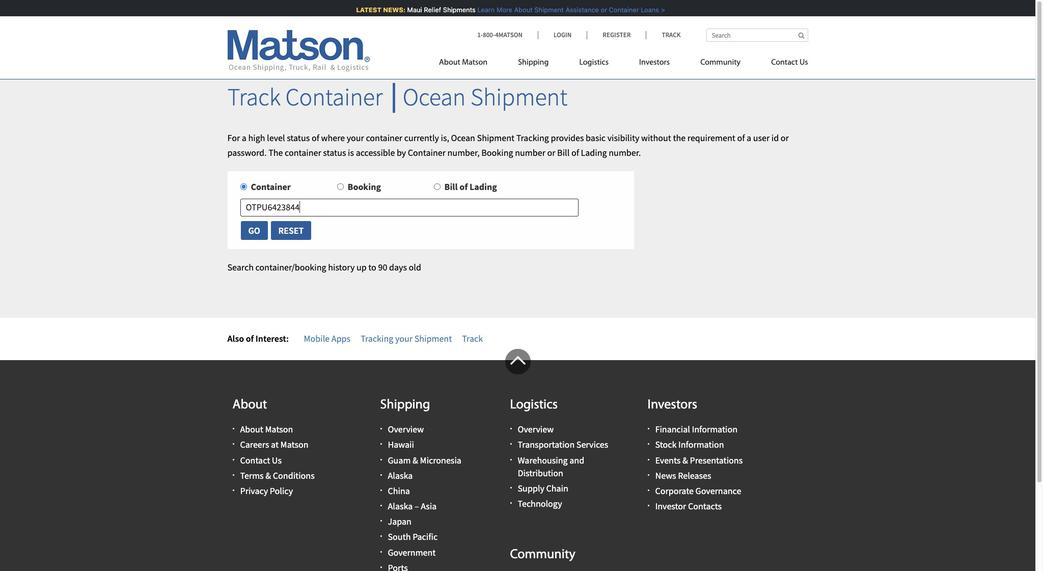Task type: vqa. For each thing, say whether or not it's contained in the screenshot.
the bottom your
yes



Task type: describe. For each thing, give the bounding box(es) containing it.
1 a from the left
[[242, 132, 247, 144]]

alaska link
[[388, 470, 413, 482]]

old
[[409, 262, 421, 273]]

login
[[554, 31, 572, 39]]

tracking inside for a high level status of where your container currently is, ocean shipment tracking provides basic visibility without the requirement of a user id or password. the container status is accessible by container number, booking number or bill of lading number.
[[517, 132, 549, 144]]

where
[[321, 132, 345, 144]]

investor
[[656, 501, 687, 512]]

investors link
[[624, 54, 686, 74]]

track for the leftmost track link
[[462, 333, 483, 344]]

accessible
[[356, 147, 395, 158]]

your inside for a high level status of where your container currently is, ocean shipment tracking provides basic visibility without the requirement of a user id or password. the container status is accessible by container number, booking number or bill of lading number.
[[347, 132, 364, 144]]

news releases link
[[656, 470, 712, 482]]

matson for about matson
[[462, 59, 488, 67]]

provides
[[551, 132, 584, 144]]

user
[[754, 132, 770, 144]]

hawaii
[[388, 439, 414, 451]]

of left the where
[[312, 132, 320, 144]]

Bill of Lading radio
[[434, 184, 441, 190]]

financial
[[656, 424, 691, 435]]

2 vertical spatial or
[[548, 147, 556, 158]]

number
[[515, 147, 546, 158]]

at
[[271, 439, 279, 451]]

is
[[348, 147, 354, 158]]

1 vertical spatial booking
[[348, 181, 381, 193]]

loans
[[641, 6, 659, 14]]

mobile apps link
[[304, 333, 351, 344]]

guam
[[388, 454, 411, 466]]

container right container option
[[251, 181, 291, 193]]

password.
[[228, 147, 267, 158]]

overview for transportation
[[518, 424, 554, 435]]

government link
[[388, 547, 436, 558]]

us inside top menu navigation
[[800, 59, 809, 67]]

learn
[[477, 6, 495, 14]]

4matson
[[496, 31, 523, 39]]

1-800-4matson
[[478, 31, 523, 39]]

Container radio
[[240, 184, 247, 190]]

south pacific link
[[388, 531, 438, 543]]

matson for about matson careers at matson contact us terms & conditions privacy policy
[[265, 424, 293, 435]]

contacts
[[689, 501, 722, 512]]

register
[[603, 31, 631, 39]]

japan
[[388, 516, 412, 528]]

number.
[[609, 147, 641, 158]]

1 vertical spatial container
[[285, 147, 322, 158]]

days
[[389, 262, 407, 273]]

level
[[267, 132, 285, 144]]

privacy
[[240, 485, 268, 497]]

mobile apps
[[304, 333, 351, 344]]

lading inside for a high level status of where your container currently is, ocean shipment tracking provides basic visibility without the requirement of a user id or password. the container status is accessible by container number, booking number or bill of lading number.
[[581, 147, 607, 158]]

warehousing
[[518, 454, 568, 466]]

up
[[357, 262, 367, 273]]

also
[[228, 333, 244, 344]]

1 horizontal spatial status
[[323, 147, 346, 158]]

about matson careers at matson contact us terms & conditions privacy policy
[[240, 424, 315, 497]]

1 horizontal spatial container
[[366, 132, 403, 144]]

footer containing about
[[0, 349, 1036, 571]]

track for track container │ocean shipment
[[228, 82, 281, 112]]

0 horizontal spatial track link
[[462, 333, 483, 344]]

latest news: maui relief shipments learn more about shipment assistance or container loans >
[[356, 6, 665, 14]]

hawaii link
[[388, 439, 414, 451]]

transportation
[[518, 439, 575, 451]]

distribution
[[518, 467, 564, 479]]

visibility
[[608, 132, 640, 144]]

of left user
[[738, 132, 745, 144]]

booking inside for a high level status of where your container currently is, ocean shipment tracking provides basic visibility without the requirement of a user id or password. the container status is accessible by container number, booking number or bill of lading number.
[[482, 147, 514, 158]]

high
[[248, 132, 265, 144]]

investors inside footer
[[648, 398, 698, 412]]

Search search field
[[707, 29, 809, 42]]

–
[[415, 501, 419, 512]]

government
[[388, 547, 436, 558]]

0 vertical spatial contact us link
[[756, 54, 809, 74]]

1 vertical spatial your
[[395, 333, 413, 344]]

basic
[[586, 132, 606, 144]]

track for track link to the top
[[662, 31, 681, 39]]

for
[[228, 132, 240, 144]]

logistics inside footer
[[510, 398, 558, 412]]

about for about matson
[[439, 59, 461, 67]]

investor contacts link
[[656, 501, 722, 512]]

top menu navigation
[[439, 54, 809, 74]]

of down the provides
[[572, 147, 579, 158]]

register link
[[587, 31, 646, 39]]

container/booking
[[256, 262, 327, 273]]

>
[[661, 6, 665, 14]]

chain
[[547, 483, 569, 494]]

0 vertical spatial or
[[601, 6, 607, 14]]

backtop image
[[505, 349, 531, 374]]

financial information link
[[656, 424, 738, 435]]

overview hawaii guam & micronesia alaska china alaska – asia japan south pacific government
[[388, 424, 462, 558]]

bill of lading
[[445, 181, 497, 193]]

the
[[269, 147, 283, 158]]

tracking your shipment
[[361, 333, 452, 344]]

without
[[642, 132, 672, 144]]

china
[[388, 485, 410, 497]]

overview link for shipping
[[388, 424, 424, 435]]

japan link
[[388, 516, 412, 528]]

community inside top menu navigation
[[701, 59, 741, 67]]

2 vertical spatial matson
[[281, 439, 309, 451]]

1 vertical spatial contact us link
[[240, 454, 282, 466]]

corporate
[[656, 485, 694, 497]]

blue matson logo with ocean, shipping, truck, rail and logistics written beneath it. image
[[228, 30, 370, 72]]

terms & conditions link
[[240, 470, 315, 482]]

0 vertical spatial status
[[287, 132, 310, 144]]

id
[[772, 132, 779, 144]]

conditions
[[273, 470, 315, 482]]

for a high level status of where your container currently is, ocean shipment tracking provides basic visibility without the requirement of a user id or password. the container status is accessible by container number, booking number or bill of lading number.
[[228, 132, 789, 158]]

& inside the about matson careers at matson contact us terms & conditions privacy policy
[[266, 470, 271, 482]]

services
[[577, 439, 609, 451]]

Enter Container # text field
[[240, 199, 579, 217]]

shipping inside footer
[[380, 398, 430, 412]]

search image
[[799, 32, 805, 39]]

presentations
[[690, 454, 743, 466]]



Task type: locate. For each thing, give the bounding box(es) containing it.
learn more about shipment assistance or container loans > link
[[477, 6, 665, 14]]

about matson link down 1-
[[439, 54, 503, 74]]

us inside the about matson careers at matson contact us terms & conditions privacy policy
[[272, 454, 282, 466]]

shipping down 4matson
[[518, 59, 549, 67]]

about matson link up careers at matson link in the left of the page
[[240, 424, 293, 435]]

stock information link
[[656, 439, 725, 451]]

2 alaska from the top
[[388, 501, 413, 512]]

maui
[[407, 6, 422, 14]]

0 horizontal spatial status
[[287, 132, 310, 144]]

0 vertical spatial tracking
[[517, 132, 549, 144]]

track
[[662, 31, 681, 39], [228, 82, 281, 112], [462, 333, 483, 344]]

privacy policy link
[[240, 485, 293, 497]]

0 horizontal spatial about matson link
[[240, 424, 293, 435]]

news:
[[383, 6, 405, 14]]

tracking up number
[[517, 132, 549, 144]]

information
[[692, 424, 738, 435], [679, 439, 725, 451]]

contact us link down careers
[[240, 454, 282, 466]]

0 horizontal spatial your
[[347, 132, 364, 144]]

status down the where
[[323, 147, 346, 158]]

0 vertical spatial track link
[[646, 31, 681, 39]]

0 horizontal spatial tracking
[[361, 333, 394, 344]]

1 horizontal spatial track link
[[646, 31, 681, 39]]

financial information stock information events & presentations news releases corporate governance investor contacts
[[656, 424, 743, 512]]

overview up the hawaii link
[[388, 424, 424, 435]]

us down search image
[[800, 59, 809, 67]]

1 horizontal spatial tracking
[[517, 132, 549, 144]]

ocean
[[451, 132, 475, 144]]

and
[[570, 454, 585, 466]]

1 vertical spatial about matson link
[[240, 424, 293, 435]]

logistics up 'transportation'
[[510, 398, 558, 412]]

0 vertical spatial booking
[[482, 147, 514, 158]]

bill right bill of lading option in the left top of the page
[[445, 181, 458, 193]]

1 vertical spatial alaska
[[388, 501, 413, 512]]

booking
[[482, 147, 514, 158], [348, 181, 381, 193]]

0 horizontal spatial container
[[285, 147, 322, 158]]

1 vertical spatial information
[[679, 439, 725, 451]]

1 vertical spatial or
[[781, 132, 789, 144]]

investors down register link
[[640, 59, 670, 67]]

matson inside top menu navigation
[[462, 59, 488, 67]]

90
[[378, 262, 388, 273]]

0 vertical spatial container
[[366, 132, 403, 144]]

investors
[[640, 59, 670, 67], [648, 398, 698, 412]]

0 horizontal spatial overview
[[388, 424, 424, 435]]

or right number
[[548, 147, 556, 158]]

1-
[[478, 31, 483, 39]]

careers
[[240, 439, 269, 451]]

policy
[[270, 485, 293, 497]]

1 horizontal spatial logistics
[[580, 59, 609, 67]]

container right 'the'
[[285, 147, 322, 158]]

track container │ocean shipment
[[228, 82, 568, 112]]

latest
[[356, 6, 381, 14]]

0 vertical spatial matson
[[462, 59, 488, 67]]

1 horizontal spatial overview
[[518, 424, 554, 435]]

0 vertical spatial shipping
[[518, 59, 549, 67]]

track link
[[646, 31, 681, 39], [462, 333, 483, 344]]

1 vertical spatial investors
[[648, 398, 698, 412]]

about for about
[[233, 398, 267, 412]]

800-
[[483, 31, 496, 39]]

asia
[[421, 501, 437, 512]]

or right id
[[781, 132, 789, 144]]

1 horizontal spatial contact us link
[[756, 54, 809, 74]]

assistance
[[565, 6, 599, 14]]

about matson link
[[439, 54, 503, 74], [240, 424, 293, 435]]

about matson link for careers at matson link in the left of the page
[[240, 424, 293, 435]]

0 horizontal spatial contact
[[240, 454, 270, 466]]

overview link up the hawaii link
[[388, 424, 424, 435]]

1 horizontal spatial us
[[800, 59, 809, 67]]

about inside the about matson careers at matson contact us terms & conditions privacy policy
[[240, 424, 263, 435]]

1 horizontal spatial overview link
[[518, 424, 554, 435]]

a right for
[[242, 132, 247, 144]]

1 overview link from the left
[[388, 424, 424, 435]]

1 vertical spatial tracking
[[361, 333, 394, 344]]

alaska down guam on the left of the page
[[388, 470, 413, 482]]

shipping inside top menu navigation
[[518, 59, 549, 67]]

of right also
[[246, 333, 254, 344]]

or right assistance
[[601, 6, 607, 14]]

careers at matson link
[[240, 439, 309, 451]]

logistics
[[580, 59, 609, 67], [510, 398, 558, 412]]

1 horizontal spatial lading
[[581, 147, 607, 158]]

1 horizontal spatial community
[[701, 59, 741, 67]]

0 horizontal spatial a
[[242, 132, 247, 144]]

2 a from the left
[[747, 132, 752, 144]]

0 horizontal spatial contact us link
[[240, 454, 282, 466]]

None button
[[240, 221, 269, 241], [270, 221, 312, 241], [240, 221, 269, 241], [270, 221, 312, 241]]

1 horizontal spatial a
[[747, 132, 752, 144]]

tracking
[[517, 132, 549, 144], [361, 333, 394, 344]]

1 vertical spatial status
[[323, 147, 346, 158]]

contact us link
[[756, 54, 809, 74], [240, 454, 282, 466]]

a
[[242, 132, 247, 144], [747, 132, 752, 144]]

1 horizontal spatial bill
[[558, 147, 570, 158]]

0 horizontal spatial shipping
[[380, 398, 430, 412]]

bill down the provides
[[558, 147, 570, 158]]

contact inside the about matson careers at matson contact us terms & conditions privacy policy
[[240, 454, 270, 466]]

of right bill of lading option in the left top of the page
[[460, 181, 468, 193]]

0 vertical spatial lading
[[581, 147, 607, 158]]

lading down number,
[[470, 181, 497, 193]]

& up privacy policy link
[[266, 470, 271, 482]]

0 vertical spatial track
[[662, 31, 681, 39]]

1 horizontal spatial your
[[395, 333, 413, 344]]

matson up the at
[[265, 424, 293, 435]]

container inside for a high level status of where your container currently is, ocean shipment tracking provides basic visibility without the requirement of a user id or password. the container status is accessible by container number, booking number or bill of lading number.
[[408, 147, 446, 158]]

china link
[[388, 485, 410, 497]]

tracking your shipment link
[[361, 333, 452, 344]]

1 alaska from the top
[[388, 470, 413, 482]]

overview for hawaii
[[388, 424, 424, 435]]

2 horizontal spatial or
[[781, 132, 789, 144]]

0 vertical spatial investors
[[640, 59, 670, 67]]

overview inside overview hawaii guam & micronesia alaska china alaska – asia japan south pacific government
[[388, 424, 424, 435]]

about for about matson careers at matson contact us terms & conditions privacy policy
[[240, 424, 263, 435]]

events
[[656, 454, 681, 466]]

overview link up 'transportation'
[[518, 424, 554, 435]]

alaska up japan link
[[388, 501, 413, 512]]

0 vertical spatial community
[[701, 59, 741, 67]]

contact us link down search image
[[756, 54, 809, 74]]

container left loans
[[609, 6, 639, 14]]

logistics link
[[564, 54, 624, 74]]

& inside financial information stock information events & presentations news releases corporate governance investor contacts
[[683, 454, 689, 466]]

0 vertical spatial us
[[800, 59, 809, 67]]

matson down 1-
[[462, 59, 488, 67]]

tracking right "apps"
[[361, 333, 394, 344]]

1 vertical spatial track
[[228, 82, 281, 112]]

0 vertical spatial contact
[[772, 59, 798, 67]]

shipments
[[443, 6, 475, 14]]

shipping up hawaii
[[380, 398, 430, 412]]

investors up financial
[[648, 398, 698, 412]]

micronesia
[[420, 454, 462, 466]]

bill
[[558, 147, 570, 158], [445, 181, 458, 193]]

2 horizontal spatial track
[[662, 31, 681, 39]]

alaska – asia link
[[388, 501, 437, 512]]

0 horizontal spatial community
[[510, 549, 576, 562]]

0 horizontal spatial logistics
[[510, 398, 558, 412]]

status right level
[[287, 132, 310, 144]]

container up accessible
[[366, 132, 403, 144]]

overview link for logistics
[[518, 424, 554, 435]]

is,
[[441, 132, 450, 144]]

logistics inside top menu navigation
[[580, 59, 609, 67]]

& inside overview hawaii guam & micronesia alaska china alaska – asia japan south pacific government
[[413, 454, 418, 466]]

0 vertical spatial alaska
[[388, 470, 413, 482]]

footer
[[0, 349, 1036, 571]]

search container/booking history up to 90 days old
[[228, 262, 421, 273]]

events & presentations link
[[656, 454, 743, 466]]

also of interest:
[[228, 333, 289, 344]]

0 horizontal spatial &
[[266, 470, 271, 482]]

1 horizontal spatial &
[[413, 454, 418, 466]]

requirement
[[688, 132, 736, 144]]

& up the news releases link
[[683, 454, 689, 466]]

1 vertical spatial contact
[[240, 454, 270, 466]]

transportation services link
[[518, 439, 609, 451]]

us up the terms & conditions link
[[272, 454, 282, 466]]

apps
[[332, 333, 351, 344]]

governance
[[696, 485, 742, 497]]

logistics down register link
[[580, 59, 609, 67]]

1 vertical spatial logistics
[[510, 398, 558, 412]]

currently
[[405, 132, 439, 144]]

2 horizontal spatial &
[[683, 454, 689, 466]]

information up 'events & presentations' link
[[679, 439, 725, 451]]

contact down careers
[[240, 454, 270, 466]]

lading down basic
[[581, 147, 607, 158]]

1 vertical spatial us
[[272, 454, 282, 466]]

0 vertical spatial bill
[[558, 147, 570, 158]]

0 horizontal spatial or
[[548, 147, 556, 158]]

1 vertical spatial bill
[[445, 181, 458, 193]]

about matson link for "shipping" link
[[439, 54, 503, 74]]

supply
[[518, 483, 545, 494]]

2 overview from the left
[[518, 424, 554, 435]]

history
[[328, 262, 355, 273]]

us
[[800, 59, 809, 67], [272, 454, 282, 466]]

more
[[496, 6, 512, 14]]

shipment
[[534, 6, 564, 14], [471, 82, 568, 112], [477, 132, 515, 144], [415, 333, 452, 344]]

1 vertical spatial community
[[510, 549, 576, 562]]

│ocean
[[388, 82, 466, 112]]

1 horizontal spatial or
[[601, 6, 607, 14]]

alaska
[[388, 470, 413, 482], [388, 501, 413, 512]]

1 horizontal spatial about matson link
[[439, 54, 503, 74]]

1 vertical spatial shipping
[[380, 398, 430, 412]]

pacific
[[413, 531, 438, 543]]

container down the currently
[[408, 147, 446, 158]]

0 vertical spatial logistics
[[580, 59, 609, 67]]

& right guam on the left of the page
[[413, 454, 418, 466]]

number,
[[448, 147, 480, 158]]

contact inside top menu navigation
[[772, 59, 798, 67]]

container up the where
[[286, 82, 383, 112]]

contact down search search box
[[772, 59, 798, 67]]

0 horizontal spatial us
[[272, 454, 282, 466]]

1 vertical spatial lading
[[470, 181, 497, 193]]

overview up 'transportation'
[[518, 424, 554, 435]]

to
[[369, 262, 377, 273]]

relief
[[424, 6, 441, 14]]

warehousing and distribution link
[[518, 454, 585, 479]]

0 horizontal spatial track
[[228, 82, 281, 112]]

0 horizontal spatial lading
[[470, 181, 497, 193]]

stock
[[656, 439, 677, 451]]

booking right booking radio
[[348, 181, 381, 193]]

shipment inside for a high level status of where your container currently is, ocean shipment tracking provides basic visibility without the requirement of a user id or password. the container status is accessible by container number, booking number or bill of lading number.
[[477, 132, 515, 144]]

bill inside for a high level status of where your container currently is, ocean shipment tracking provides basic visibility without the requirement of a user id or password. the container status is accessible by container number, booking number or bill of lading number.
[[558, 147, 570, 158]]

1 horizontal spatial shipping
[[518, 59, 549, 67]]

0 vertical spatial information
[[692, 424, 738, 435]]

investors inside "link"
[[640, 59, 670, 67]]

status
[[287, 132, 310, 144], [323, 147, 346, 158]]

releases
[[679, 470, 712, 482]]

0 vertical spatial your
[[347, 132, 364, 144]]

guam & micronesia link
[[388, 454, 462, 466]]

1-800-4matson link
[[478, 31, 538, 39]]

information up stock information 'link'
[[692, 424, 738, 435]]

mobile
[[304, 333, 330, 344]]

the
[[674, 132, 686, 144]]

booking left number
[[482, 147, 514, 158]]

container
[[366, 132, 403, 144], [285, 147, 322, 158]]

overview inside the overview transportation services warehousing and distribution supply chain technology
[[518, 424, 554, 435]]

1 horizontal spatial track
[[462, 333, 483, 344]]

None search field
[[707, 29, 809, 42]]

community link
[[686, 54, 756, 74]]

matson right the at
[[281, 439, 309, 451]]

2 overview link from the left
[[518, 424, 554, 435]]

1 horizontal spatial booking
[[482, 147, 514, 158]]

shipping
[[518, 59, 549, 67], [380, 398, 430, 412]]

0 horizontal spatial bill
[[445, 181, 458, 193]]

1 vertical spatial matson
[[265, 424, 293, 435]]

terms
[[240, 470, 264, 482]]

container
[[609, 6, 639, 14], [286, 82, 383, 112], [408, 147, 446, 158], [251, 181, 291, 193]]

0 horizontal spatial overview link
[[388, 424, 424, 435]]

shipping link
[[503, 54, 564, 74]]

about inside top menu navigation
[[439, 59, 461, 67]]

0 horizontal spatial booking
[[348, 181, 381, 193]]

your
[[347, 132, 364, 144], [395, 333, 413, 344]]

Booking radio
[[337, 184, 344, 190]]

a left user
[[747, 132, 752, 144]]

1 horizontal spatial contact
[[772, 59, 798, 67]]

1 overview from the left
[[388, 424, 424, 435]]

overview link
[[388, 424, 424, 435], [518, 424, 554, 435]]

community
[[701, 59, 741, 67], [510, 549, 576, 562]]

1 vertical spatial track link
[[462, 333, 483, 344]]

2 vertical spatial track
[[462, 333, 483, 344]]

0 vertical spatial about matson link
[[439, 54, 503, 74]]



